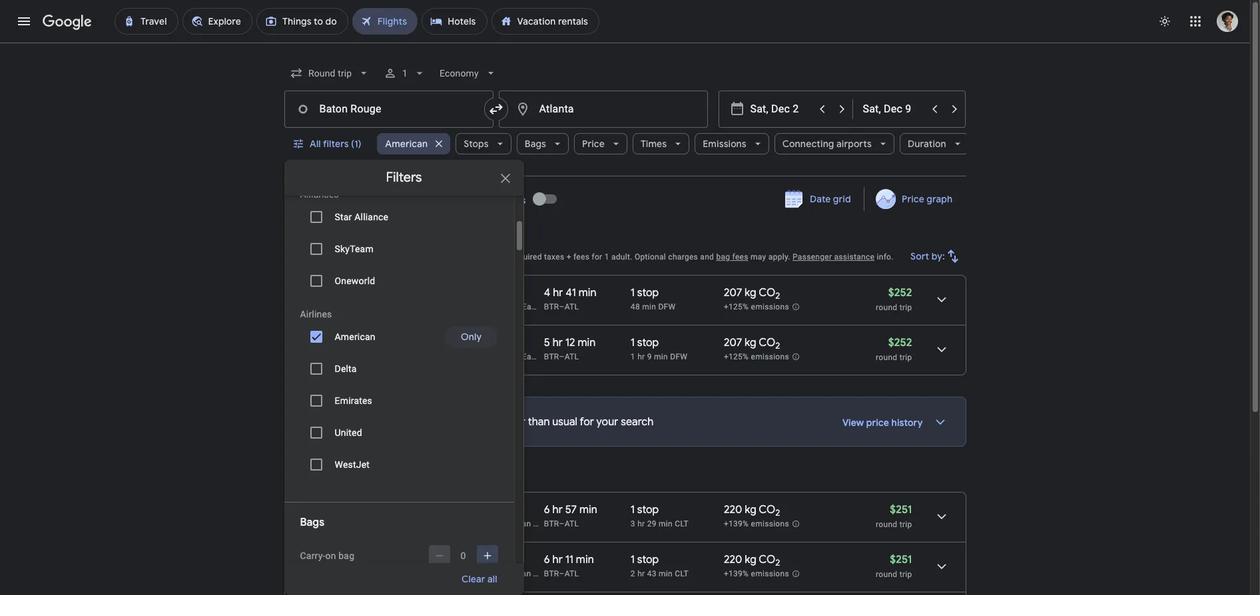 Task type: describe. For each thing, give the bounding box(es) containing it.
price button
[[574, 128, 627, 160]]

westjet
[[335, 460, 370, 470]]

12:56 pm
[[346, 554, 389, 567]]

dfw inside '1 stop 48 min dfw'
[[658, 302, 676, 312]]

layover (1 of 1) is a 1 hr 9 min layover at dallas/fort worth international airport in dallas. element
[[631, 352, 717, 362]]

1 for 1
[[402, 68, 408, 79]]

2 – 9
[[404, 194, 423, 206]]

41
[[566, 286, 576, 300]]

1 stop 3 hr 29 min clt
[[631, 504, 689, 529]]

filters
[[323, 138, 348, 150]]

min inside 7:42 am operated by envoy air as american eagle 5 hr 12 min btr – atl
[[578, 336, 596, 350]]

0 vertical spatial for
[[592, 252, 602, 262]]

connecting airports
[[783, 138, 872, 150]]

min inside 1 stop 3 hr 29 min clt
[[659, 520, 673, 529]]

only
[[461, 331, 482, 343]]

united
[[335, 428, 362, 438]]

graph
[[927, 193, 953, 205]]

price graph button
[[867, 187, 964, 211]]

$252 for 5 hr 12 min
[[888, 336, 912, 350]]

2 for 6 hr 57 min
[[776, 508, 780, 519]]

optional
[[635, 252, 666, 262]]

connecting
[[783, 138, 834, 150]]

57
[[565, 504, 577, 517]]

9
[[647, 352, 652, 362]]

ranked
[[284, 252, 312, 262]]

leaves baton rouge metropolitan airport at 12:56 pm on saturday, december 2 and arrives at hartsfield-jackson atlanta international airport at 8:07 pm on saturday, december 2. element
[[346, 554, 439, 567]]

sort
[[910, 250, 929, 262]]

stops
[[464, 138, 489, 150]]

change appearance image
[[1149, 5, 1181, 37]]

delta
[[335, 364, 357, 374]]

1 vertical spatial bags
[[300, 516, 324, 530]]

round for 6 hr 57 min
[[876, 520, 898, 530]]

Arrival time: 8:07 PM. text field
[[400, 554, 439, 567]]

eagle, inside 12:56 pm – 8:07 pm operated by psa airlines as american eagle, psa airlines as american eagle
[[533, 570, 556, 579]]

btr inside 6 hr 11 min btr – atl
[[544, 570, 559, 579]]

currently
[[382, 416, 426, 429]]

co for 4 hr 41 min
[[759, 286, 776, 300]]

Return text field
[[863, 91, 924, 127]]

8:07 pm
[[400, 554, 439, 567]]

clear
[[461, 574, 485, 586]]

psa down "57"
[[558, 520, 573, 529]]

skyteam
[[335, 244, 374, 254]]

2 fees from the left
[[732, 252, 749, 262]]

american inside 7:42 am operated by envoy air as american eagle 5 hr 12 min btr – atl
[[484, 352, 520, 362]]

total duration 6 hr 11 min. element
[[544, 554, 631, 569]]

hr inside 6 hr 57 min btr – atl
[[553, 504, 563, 517]]

kg for 4 hr 41 min
[[745, 286, 757, 300]]

duration button
[[900, 128, 969, 160]]

american inside popup button
[[385, 138, 428, 150]]

american up 12:56 pm – 8:07 pm operated by psa airlines as american eagle, psa airlines as american eagle
[[495, 520, 531, 529]]

times button
[[633, 128, 690, 160]]

by inside 7:42 am operated by envoy air as american eagle 5 hr 12 min btr – atl
[[426, 352, 434, 362]]

co for 6 hr 11 min
[[759, 554, 776, 567]]

12:56 pm – 8:07 pm operated by psa airlines as american eagle, psa airlines as american eagle
[[346, 554, 675, 579]]

– inside 6 hr 57 min btr – atl
[[559, 520, 565, 529]]

btr inside 7:42 am operated by envoy air as american eagle 5 hr 12 min btr – atl
[[544, 352, 559, 362]]

emissions button
[[695, 128, 769, 160]]

1 stop flight. element for 4 hr 41 min
[[631, 286, 659, 302]]

dates
[[501, 194, 526, 206]]

$252 round trip for 5 hr 12 min
[[876, 336, 912, 362]]

1 eagle, from the top
[[533, 520, 556, 529]]

flight details. leaves baton rouge metropolitan airport at 7:42 am on saturday, december 2 and arrives at hartsfield-jackson atlanta international airport at 1:54 pm on saturday, december 2. image
[[926, 334, 958, 366]]

hr inside 5:52 am operated by envoy air as american eagle 4 hr 41 min btr – atl
[[553, 286, 563, 300]]

7:42 am
[[346, 336, 385, 350]]

trip for 6 hr 11 min
[[900, 570, 912, 580]]

ranked based on price and convenience
[[284, 252, 434, 262]]

psa down "8:07 pm" "text box"
[[436, 570, 452, 579]]

date
[[810, 193, 831, 205]]

$252 round trip for 4 hr 41 min
[[876, 286, 912, 312]]

as inside 5:52 am operated by envoy air as american eagle 4 hr 41 min btr – atl
[[473, 302, 482, 312]]

6 for 6 hr 57 min
[[544, 504, 550, 517]]

3
[[631, 520, 635, 529]]

clt for 6 hr 57 min
[[675, 520, 689, 529]]

1 button
[[378, 57, 432, 89]]

1 fees from the left
[[574, 252, 590, 262]]

hr inside 1 stop 3 hr 29 min clt
[[638, 520, 645, 529]]

your
[[597, 416, 618, 429]]

0
[[461, 551, 466, 562]]

emissions
[[703, 138, 747, 150]]

$251 for 6 hr 57 min
[[890, 504, 912, 517]]

american button
[[377, 128, 451, 160]]

7:42 am operated by envoy air as american eagle 5 hr 12 min btr – atl
[[346, 336, 596, 362]]

american up 1 stop 2 hr 43 min clt
[[617, 520, 653, 529]]

emissions for 5 hr 12 min
[[751, 353, 789, 362]]

flights for best departing flights
[[379, 232, 418, 248]]

clear all button
[[445, 564, 513, 596]]

stops button
[[456, 128, 511, 160]]

usual
[[552, 416, 578, 429]]

– inside 7:42 am operated by envoy air as american eagle 5 hr 12 min btr – atl
[[559, 352, 565, 362]]

– inside 6 hr 11 min btr – atl
[[559, 570, 565, 579]]

connecting airports button
[[775, 128, 895, 160]]

+139% for 6 hr 11 min
[[724, 570, 749, 579]]

220 for 6 hr 11 min
[[724, 554, 742, 567]]

5
[[544, 336, 550, 350]]

+125% emissions for 4 hr 41 min
[[724, 303, 789, 312]]

operated inside 7:42 am operated by envoy air as american eagle 5 hr 12 min btr – atl
[[389, 352, 423, 362]]

assistance
[[834, 252, 875, 262]]

american up delta
[[335, 332, 376, 342]]

air for 5 hr 12 min
[[461, 352, 471, 362]]

all
[[487, 574, 497, 586]]

+125% for 5 hr 12 min
[[724, 353, 749, 362]]

taxes
[[544, 252, 564, 262]]

psa up "8:07 pm" "text box"
[[436, 520, 452, 529]]

6 hr 11 min btr – atl
[[544, 554, 594, 579]]

1 for 1 stop 2 hr 43 min clt
[[631, 554, 635, 567]]

star
[[335, 212, 352, 222]]

29
[[647, 520, 657, 529]]

1 stop 2 hr 43 min clt
[[631, 554, 689, 579]]

2 for 4 hr 41 min
[[776, 291, 780, 302]]

total duration 5 hr 12 min. element
[[544, 336, 631, 352]]

prices for prices are currently
[[332, 416, 362, 429]]

– inside 12:56 pm – 8:07 pm operated by psa airlines as american eagle, psa airlines as american eagle
[[391, 554, 398, 567]]

stop for 6 hr 11 min
[[637, 554, 659, 567]]

all filters (1) button
[[284, 128, 372, 160]]

1 stop flight. element for 5 hr 12 min
[[631, 336, 659, 352]]

price for price
[[582, 138, 605, 150]]

dfw inside 1 stop 1 hr 9 min dfw
[[670, 352, 688, 362]]

trip for 4 hr 41 min
[[900, 303, 912, 312]]

trip for 6 hr 57 min
[[900, 520, 912, 530]]

flight details. leaves baton rouge metropolitan airport at 12:56 pm on saturday, december 2 and arrives at hartsfield-jackson atlanta international airport at 8:07 pm on saturday, december 2. image
[[926, 551, 958, 583]]

+139% emissions for 6 hr 57 min
[[724, 520, 789, 529]]

price for price graph
[[902, 193, 925, 205]]

207 for 5 hr 12 min
[[724, 336, 742, 350]]

stop for 5 hr 12 min
[[637, 336, 659, 350]]

220 for 6 hr 57 min
[[724, 504, 742, 517]]

251 US dollars text field
[[890, 554, 912, 567]]

alliance
[[355, 212, 388, 222]]

1 stop 48 min dfw
[[631, 286, 676, 312]]

adult.
[[611, 252, 633, 262]]

atl inside 6 hr 11 min btr – atl
[[565, 570, 579, 579]]

by inside 5:52 am operated by envoy air as american eagle 4 hr 41 min btr – atl
[[426, 302, 434, 312]]

any dates
[[481, 194, 526, 206]]

0 horizontal spatial on
[[325, 551, 336, 562]]

prices include required taxes + fees for 1 adult. optional charges and bag fees may apply. passenger assistance
[[457, 252, 875, 262]]

min inside 6 hr 57 min btr – atl
[[580, 504, 597, 517]]

passenger assistance button
[[793, 252, 875, 262]]

search
[[621, 416, 654, 429]]

layover (1 of 1) is a 3 hr 29 min layover at charlotte douglas international airport in charlotte. element
[[631, 519, 717, 530]]

atl inside 7:42 am operated by envoy air as american eagle 5 hr 12 min btr – atl
[[565, 352, 579, 362]]

best departing flights
[[284, 232, 418, 248]]

loading results progress bar
[[0, 43, 1250, 45]]

btr inside 6 hr 57 min btr – atl
[[544, 520, 559, 529]]

carry-on bag
[[300, 551, 355, 562]]

total duration 4 hr 41 min. element
[[544, 286, 631, 302]]

atl inside 5:52 am operated by envoy air as american eagle 4 hr 41 min btr – atl
[[565, 302, 579, 312]]

apply.
[[769, 252, 791, 262]]

min inside 6 hr 11 min btr – atl
[[576, 554, 594, 567]]

sort by: button
[[905, 240, 966, 272]]

1 for 1 stop 48 min dfw
[[631, 286, 635, 300]]

1 stop 1 hr 9 min dfw
[[631, 336, 688, 362]]

252 US dollars text field
[[888, 286, 912, 300]]

view
[[843, 417, 864, 429]]

bags inside popup button
[[525, 138, 546, 150]]

include
[[482, 252, 509, 262]]



Task type: locate. For each thing, give the bounding box(es) containing it.
+139%
[[724, 520, 749, 529], [724, 570, 749, 579]]

4 operated from the top
[[389, 570, 423, 579]]

round for 6 hr 11 min
[[876, 570, 898, 580]]

required
[[511, 252, 542, 262]]

1 stop flight. element up the 48
[[631, 286, 659, 302]]

as inside 7:42 am operated by envoy air as american eagle 5 hr 12 min btr – atl
[[473, 352, 482, 362]]

departing for best
[[315, 232, 376, 248]]

1 envoy from the top
[[436, 302, 458, 312]]

6 inside 6 hr 57 min btr – atl
[[544, 504, 550, 517]]

min right the 48
[[642, 302, 656, 312]]

eagle, down total duration 6 hr 57 min. element
[[533, 520, 556, 529]]

flight details. leaves baton rouge metropolitan airport at 7:00 am on saturday, december 2 and arrives at hartsfield-jackson atlanta international airport at 2:57 pm on saturday, december 2. image
[[926, 501, 958, 533]]

251 US dollars text field
[[890, 504, 912, 517]]

fees right +
[[574, 252, 590, 262]]

0 vertical spatial envoy
[[436, 302, 458, 312]]

1 atl from the top
[[565, 302, 579, 312]]

american up filters
[[385, 138, 428, 150]]

clt right 29 in the bottom of the page
[[675, 520, 689, 529]]

2 eagle, from the top
[[533, 570, 556, 579]]

price right bags popup button
[[582, 138, 605, 150]]

4 atl from the top
[[565, 570, 579, 579]]

kg for 6 hr 11 min
[[745, 554, 757, 567]]

charges
[[668, 252, 698, 262]]

2 +125% from the top
[[724, 353, 749, 362]]

bags right stops popup button
[[525, 138, 546, 150]]

1 vertical spatial $251 round trip
[[876, 554, 912, 580]]

and down best departing flights
[[371, 252, 385, 262]]

+139% for 6 hr 57 min
[[724, 520, 749, 529]]

+125% emissions
[[724, 303, 789, 312], [724, 353, 789, 362]]

hr
[[553, 286, 563, 300], [553, 336, 563, 350], [638, 352, 645, 362], [553, 504, 563, 517], [638, 520, 645, 529], [553, 554, 563, 567], [638, 570, 645, 579]]

1 vertical spatial +125%
[[724, 353, 749, 362]]

none search field containing filters
[[284, 57, 969, 596]]

swap origin and destination. image
[[488, 101, 504, 117]]

2
[[776, 291, 780, 302], [776, 341, 780, 352], [776, 508, 780, 519], [776, 558, 780, 569], [631, 570, 635, 579]]

1 round from the top
[[876, 303, 898, 312]]

kg for 5 hr 12 min
[[745, 336, 757, 350]]

+125% down bag fees button at top right
[[724, 303, 749, 312]]

0 vertical spatial bag
[[716, 252, 730, 262]]

12
[[565, 336, 575, 350]]

1 vertical spatial price
[[866, 417, 889, 429]]

co for 6 hr 57 min
[[759, 504, 776, 517]]

hr left 43 at the right of the page
[[638, 570, 645, 579]]

by up 8:07 pm
[[426, 520, 434, 529]]

3 operated from the top
[[389, 520, 423, 529]]

None field
[[284, 61, 376, 85], [434, 61, 503, 85], [284, 61, 376, 85], [434, 61, 503, 85]]

eagle inside 7:42 am operated by envoy air as american eagle 5 hr 12 min btr – atl
[[522, 352, 543, 362]]

1 vertical spatial bag
[[339, 551, 355, 562]]

0 vertical spatial +125% emissions
[[724, 303, 789, 312]]

1 220 from the top
[[724, 504, 742, 517]]

stop for 6 hr 57 min
[[637, 504, 659, 517]]

hr right 3
[[638, 520, 645, 529]]

1 vertical spatial eagle,
[[533, 570, 556, 579]]

min right 11
[[576, 554, 594, 567]]

learn more about tracked prices image
[[364, 194, 376, 206]]

and
[[371, 252, 385, 262], [700, 252, 714, 262]]

2 emissions from the top
[[751, 353, 789, 362]]

eagle inside 12:56 pm – 8:07 pm operated by psa airlines as american eagle, psa airlines as american eagle
[[655, 570, 675, 579]]

min
[[579, 286, 597, 300], [642, 302, 656, 312], [578, 336, 596, 350], [654, 352, 668, 362], [580, 504, 597, 517], [659, 520, 673, 529], [576, 554, 594, 567], [659, 570, 673, 579]]

2 co from the top
[[759, 336, 776, 350]]

4 1 stop flight. element from the top
[[631, 554, 659, 569]]

hr right 4
[[553, 286, 563, 300]]

0 vertical spatial bags
[[525, 138, 546, 150]]

1 vertical spatial 207
[[724, 336, 742, 350]]

flights down currently
[[388, 468, 427, 484]]

atl down 11
[[565, 570, 579, 579]]

48
[[631, 302, 640, 312]]

emissions for 6 hr 11 min
[[751, 570, 789, 579]]

2 1 stop flight. element from the top
[[631, 336, 659, 352]]

btr down 5
[[544, 352, 559, 362]]

5:52 am
[[346, 286, 385, 300]]

0 vertical spatial 6
[[544, 504, 550, 517]]

2 atl from the top
[[565, 352, 579, 362]]

$251 left flight details. leaves baton rouge metropolitan airport at 12:56 pm on saturday, december 2 and arrives at hartsfield-jackson atlanta international airport at 8:07 pm on saturday, december 2. image
[[890, 554, 912, 567]]

220 kg co 2
[[724, 504, 780, 519], [724, 554, 780, 569]]

stop up 9
[[637, 336, 659, 350]]

american up only button
[[484, 302, 520, 312]]

main menu image
[[16, 13, 32, 29]]

date grid button
[[775, 187, 862, 211]]

min right 29 in the bottom of the page
[[659, 520, 673, 529]]

None text field
[[284, 91, 493, 128]]

1 vertical spatial departing
[[324, 468, 385, 484]]

dec 2 – 9
[[384, 194, 423, 206]]

convenience
[[387, 252, 434, 262]]

as
[[473, 302, 482, 312], [473, 352, 482, 362], [484, 520, 493, 529], [606, 520, 615, 529], [484, 570, 493, 579], [606, 570, 615, 579]]

3 trip from the top
[[900, 520, 912, 530]]

+
[[567, 252, 571, 262]]

price inside popup button
[[582, 138, 605, 150]]

layover (1 of 1) is a 48 min layover at dallas/fort worth international airport in dallas. element
[[631, 302, 717, 312]]

6 up operated by psa airlines as american eagle, psa airlines as american eagle
[[544, 504, 550, 517]]

1 horizontal spatial prices
[[457, 252, 480, 262]]

1 inside 1 stop 3 hr 29 min clt
[[631, 504, 635, 517]]

3 kg from the top
[[745, 504, 757, 517]]

1 emissions from the top
[[751, 303, 789, 312]]

1 $252 round trip from the top
[[876, 286, 912, 312]]

$252 round trip up 252 us dollars text box
[[876, 286, 912, 312]]

price down best departing flights
[[350, 252, 369, 262]]

1 stop flight. element for 6 hr 57 min
[[631, 504, 659, 519]]

other
[[284, 468, 321, 484]]

220 kg co 2 for 6 hr 11 min
[[724, 554, 780, 569]]

2 $252 from the top
[[888, 336, 912, 350]]

min inside '1 stop 48 min dfw'
[[642, 302, 656, 312]]

min right the 12
[[578, 336, 596, 350]]

1 trip from the top
[[900, 303, 912, 312]]

1 207 from the top
[[724, 286, 742, 300]]

$252 down sort
[[888, 286, 912, 300]]

1 vertical spatial $251
[[890, 554, 912, 567]]

air inside 5:52 am operated by envoy air as american eagle 4 hr 41 min btr – atl
[[461, 302, 471, 312]]

2 +139% from the top
[[724, 570, 749, 579]]

dfw right the 48
[[658, 302, 676, 312]]

2 $251 from the top
[[890, 554, 912, 567]]

round for 5 hr 12 min
[[876, 353, 898, 362]]

1 stop flight. element
[[631, 286, 659, 302], [631, 336, 659, 352], [631, 504, 659, 519], [631, 554, 659, 569]]

operated
[[389, 302, 423, 312], [389, 352, 423, 362], [389, 520, 423, 529], [389, 570, 423, 579]]

2 btr from the top
[[544, 352, 559, 362]]

None text field
[[499, 91, 708, 128]]

0 vertical spatial 207 kg co 2
[[724, 286, 780, 302]]

0 horizontal spatial bag
[[339, 551, 355, 562]]

hr inside 1 stop 2 hr 43 min clt
[[638, 570, 645, 579]]

1 1 stop flight. element from the top
[[631, 286, 659, 302]]

4 by from the top
[[426, 570, 434, 579]]

1 inside '1 stop 48 min dfw'
[[631, 286, 635, 300]]

4 kg from the top
[[745, 554, 757, 567]]

– inside 5:52 am operated by envoy air as american eagle 4 hr 41 min btr – atl
[[559, 302, 565, 312]]

air for 4 hr 41 min
[[461, 302, 471, 312]]

atl inside 6 hr 57 min btr – atl
[[565, 520, 579, 529]]

+125% emissions for 5 hr 12 min
[[724, 353, 789, 362]]

2 round from the top
[[876, 353, 898, 362]]

Departure time: 5:52 AM. text field
[[346, 286, 385, 300]]

min right 41
[[579, 286, 597, 300]]

$251 left flight details. leaves baton rouge metropolitan airport at 7:00 am on saturday, december 2 and arrives at hartsfield-jackson atlanta international airport at 2:57 pm on saturday, december 2. image
[[890, 504, 912, 517]]

emissions
[[751, 303, 789, 312], [751, 353, 789, 362], [751, 520, 789, 529], [751, 570, 789, 579]]

1 $251 round trip from the top
[[876, 504, 912, 530]]

psa down 11
[[558, 570, 573, 579]]

and right charges
[[700, 252, 714, 262]]

0 vertical spatial dfw
[[658, 302, 676, 312]]

2 220 kg co 2 from the top
[[724, 554, 780, 569]]

+139% emissions
[[724, 520, 789, 529], [724, 570, 789, 579]]

track
[[307, 194, 331, 206]]

+125%
[[724, 303, 749, 312], [724, 353, 749, 362]]

2 $251 round trip from the top
[[876, 554, 912, 580]]

220 kg co 2 for 6 hr 57 min
[[724, 504, 780, 519]]

0 vertical spatial $251
[[890, 504, 912, 517]]

bag
[[716, 252, 730, 262], [339, 551, 355, 562]]

2 air from the top
[[461, 352, 471, 362]]

american inside 5:52 am operated by envoy air as american eagle 4 hr 41 min btr – atl
[[484, 302, 520, 312]]

bag right carry-
[[339, 551, 355, 562]]

4 emissions from the top
[[751, 570, 789, 579]]

0 horizontal spatial bags
[[300, 516, 324, 530]]

1 vertical spatial envoy
[[436, 352, 458, 362]]

Departure time: 7:42 AM. text field
[[346, 336, 385, 350]]

by inside 12:56 pm – 8:07 pm operated by psa airlines as american eagle, psa airlines as american eagle
[[426, 570, 434, 579]]

find the best price region
[[284, 183, 966, 222]]

2 and from the left
[[700, 252, 714, 262]]

american
[[385, 138, 428, 150], [484, 302, 520, 312], [335, 332, 376, 342], [484, 352, 520, 362], [495, 520, 531, 529], [617, 520, 653, 529], [495, 570, 531, 579], [617, 570, 653, 579]]

cheaper than usual for your search
[[483, 416, 654, 429]]

are
[[364, 416, 380, 429]]

envoy up only button
[[436, 302, 458, 312]]

1 horizontal spatial bags
[[525, 138, 546, 150]]

co for 5 hr 12 min
[[759, 336, 776, 350]]

1 vertical spatial for
[[580, 416, 594, 429]]

1 inside 1 stop 2 hr 43 min clt
[[631, 554, 635, 567]]

0 vertical spatial clt
[[675, 520, 689, 529]]

clt for 6 hr 11 min
[[675, 570, 689, 579]]

prices for prices include required taxes + fees for 1 adult. optional charges and bag fees may apply. passenger assistance
[[457, 252, 480, 262]]

1 vertical spatial +125% emissions
[[724, 353, 789, 362]]

atl down 41
[[565, 302, 579, 312]]

envoy
[[436, 302, 458, 312], [436, 352, 458, 362]]

emissions for 6 hr 57 min
[[751, 520, 789, 529]]

1 horizontal spatial and
[[700, 252, 714, 262]]

1 vertical spatial 220
[[724, 554, 742, 567]]

0 vertical spatial flights
[[379, 232, 418, 248]]

btr down 4
[[544, 302, 559, 312]]

1 inside popup button
[[402, 68, 408, 79]]

kg
[[745, 286, 757, 300], [745, 336, 757, 350], [745, 504, 757, 517], [745, 554, 757, 567]]

3 co from the top
[[759, 504, 776, 517]]

close dialog image
[[497, 171, 513, 187]]

layover (1 of 1) is a 2 hr 43 min layover at charlotte douglas international airport in charlotte. element
[[631, 569, 717, 580]]

main content containing best departing flights
[[284, 183, 966, 596]]

0 vertical spatial price
[[582, 138, 605, 150]]

by
[[426, 302, 434, 312], [426, 352, 434, 362], [426, 520, 434, 529], [426, 570, 434, 579]]

fees left may on the top of page
[[732, 252, 749, 262]]

0 vertical spatial 207
[[724, 286, 742, 300]]

on left 12:56 pm text box
[[325, 551, 336, 562]]

stop up the 48
[[637, 286, 659, 300]]

1 +125% from the top
[[724, 303, 749, 312]]

stop inside '1 stop 48 min dfw'
[[637, 286, 659, 300]]

air down only
[[461, 352, 471, 362]]

43
[[647, 570, 657, 579]]

$251 round trip for 6 hr 11 min
[[876, 554, 912, 580]]

3 1 stop flight. element from the top
[[631, 504, 659, 519]]

11
[[565, 554, 574, 567]]

than
[[528, 416, 550, 429]]

$251 round trip up $251 text box
[[876, 504, 912, 530]]

1 $251 from the top
[[890, 504, 912, 517]]

clear all
[[461, 574, 497, 586]]

1 vertical spatial +139% emissions
[[724, 570, 789, 579]]

1 +139% from the top
[[724, 520, 749, 529]]

2 inside 1 stop 2 hr 43 min clt
[[631, 570, 635, 579]]

1 stop flight. element up 43 at the right of the page
[[631, 554, 659, 569]]

2 207 kg co 2 from the top
[[724, 336, 780, 352]]

0 horizontal spatial fees
[[574, 252, 590, 262]]

– down "total duration 6 hr 11 min." element
[[559, 570, 565, 579]]

round for 4 hr 41 min
[[876, 303, 898, 312]]

stop inside 1 stop 1 hr 9 min dfw
[[637, 336, 659, 350]]

+125% for 4 hr 41 min
[[724, 303, 749, 312]]

(1)
[[351, 138, 361, 150]]

0 vertical spatial air
[[461, 302, 471, 312]]

emirates
[[335, 396, 372, 406]]

– down total duration 4 hr 41 min. 'element'
[[559, 302, 565, 312]]

2 for 5 hr 12 min
[[776, 341, 780, 352]]

1 vertical spatial 220 kg co 2
[[724, 554, 780, 569]]

0 horizontal spatial and
[[371, 252, 385, 262]]

departing
[[315, 232, 376, 248], [324, 468, 385, 484]]

0 vertical spatial 220 kg co 2
[[724, 504, 780, 519]]

0 vertical spatial +125%
[[724, 303, 749, 312]]

stop for 4 hr 41 min
[[637, 286, 659, 300]]

stop
[[637, 286, 659, 300], [637, 336, 659, 350], [637, 504, 659, 517], [637, 554, 659, 567]]

2 6 from the top
[[544, 554, 550, 567]]

+139% emissions for 6 hr 11 min
[[724, 570, 789, 579]]

prices left include
[[457, 252, 480, 262]]

price inside button
[[902, 193, 925, 205]]

clt inside 1 stop 3 hr 29 min clt
[[675, 520, 689, 529]]

6
[[544, 504, 550, 517], [544, 554, 550, 567]]

2 trip from the top
[[900, 353, 912, 362]]

round down $252 text field
[[876, 303, 898, 312]]

trip down 251 us dollars text field
[[900, 520, 912, 530]]

1 vertical spatial air
[[461, 352, 471, 362]]

1 vertical spatial $252 round trip
[[876, 336, 912, 362]]

4 round from the top
[[876, 570, 898, 580]]

bag left may on the top of page
[[716, 252, 730, 262]]

price graph
[[902, 193, 953, 205]]

view price history
[[843, 417, 923, 429]]

american down "total duration 6 hr 11 min." element
[[617, 570, 653, 579]]

based
[[314, 252, 337, 262]]

0 vertical spatial $252
[[888, 286, 912, 300]]

operated inside 5:52 am operated by envoy air as american eagle 4 hr 41 min btr – atl
[[389, 302, 423, 312]]

$252 for 4 hr 41 min
[[888, 286, 912, 300]]

Departure time: 12:56 PM. text field
[[346, 554, 389, 567]]

stop inside 1 stop 3 hr 29 min clt
[[637, 504, 659, 517]]

2 +125% emissions from the top
[[724, 353, 789, 362]]

envoy down 5:52 am operated by envoy air as american eagle 4 hr 41 min btr – atl
[[436, 352, 458, 362]]

2 clt from the top
[[675, 570, 689, 579]]

airlines
[[300, 309, 332, 320], [454, 520, 482, 529], [576, 520, 604, 529], [454, 570, 482, 579], [576, 570, 604, 579]]

view price history image
[[924, 406, 956, 438]]

1 for 1 stop 1 hr 9 min dfw
[[631, 336, 635, 350]]

on right based
[[339, 252, 348, 262]]

+125% right layover (1 of 1) is a 1 hr 9 min layover at dallas/fort worth international airport in dallas. element
[[724, 353, 749, 362]]

bags
[[525, 138, 546, 150], [300, 516, 324, 530]]

6 for 6 hr 11 min
[[544, 554, 550, 567]]

2 +139% emissions from the top
[[724, 570, 789, 579]]

air inside 7:42 am operated by envoy air as american eagle 5 hr 12 min btr – atl
[[461, 352, 471, 362]]

emissions for 4 hr 41 min
[[751, 303, 789, 312]]

2 220 from the top
[[724, 554, 742, 567]]

1 +139% emissions from the top
[[724, 520, 789, 529]]

0 vertical spatial $251 round trip
[[876, 504, 912, 530]]

envoy for 5:52 am
[[436, 302, 458, 312]]

hr inside 7:42 am operated by envoy air as american eagle 5 hr 12 min btr – atl
[[553, 336, 563, 350]]

0 vertical spatial 220
[[724, 504, 742, 517]]

1 stop flight. element up 29 in the bottom of the page
[[631, 504, 659, 519]]

1 vertical spatial flights
[[388, 468, 427, 484]]

dec
[[384, 194, 402, 206]]

3 by from the top
[[426, 520, 434, 529]]

2 $252 round trip from the top
[[876, 336, 912, 362]]

0 vertical spatial +139% emissions
[[724, 520, 789, 529]]

main content
[[284, 183, 966, 596]]

1 $252 from the top
[[888, 286, 912, 300]]

history
[[892, 417, 923, 429]]

carry-
[[300, 551, 325, 562]]

min right "57"
[[580, 504, 597, 517]]

0 horizontal spatial prices
[[332, 416, 362, 429]]

btr down total duration 6 hr 57 min. element
[[544, 520, 559, 529]]

6 inside 6 hr 11 min btr – atl
[[544, 554, 550, 567]]

hr inside 6 hr 11 min btr – atl
[[553, 554, 563, 567]]

6 left 11
[[544, 554, 550, 567]]

1 +125% emissions from the top
[[724, 303, 789, 312]]

Departure text field
[[750, 91, 812, 127]]

min inside 5:52 am operated by envoy air as american eagle 4 hr 41 min btr – atl
[[579, 286, 597, 300]]

1 220 kg co 2 from the top
[[724, 504, 780, 519]]

2 stop from the top
[[637, 336, 659, 350]]

min right 43 at the right of the page
[[659, 570, 673, 579]]

price left graph
[[902, 193, 925, 205]]

$252
[[888, 286, 912, 300], [888, 336, 912, 350]]

0 vertical spatial prices
[[457, 252, 480, 262]]

other departing flights
[[284, 468, 427, 484]]

flights for other departing flights
[[388, 468, 427, 484]]

1 207 kg co 2 from the top
[[724, 286, 780, 302]]

fees
[[574, 252, 590, 262], [732, 252, 749, 262]]

0 vertical spatial departing
[[315, 232, 376, 248]]

– down total duration 5 hr 12 min. element
[[559, 352, 565, 362]]

252 US dollars text field
[[888, 336, 912, 350]]

american up cheaper
[[484, 352, 520, 362]]

4 stop from the top
[[637, 554, 659, 567]]

– down total duration 6 hr 57 min. element
[[559, 520, 565, 529]]

eagle,
[[533, 520, 556, 529], [533, 570, 556, 579]]

eagle inside 5:52 am operated by envoy air as american eagle 4 hr 41 min btr – atl
[[522, 302, 543, 312]]

1 vertical spatial +139%
[[724, 570, 749, 579]]

envoy for 7:42 am
[[436, 352, 458, 362]]

round down $251 text box
[[876, 570, 898, 580]]

1 horizontal spatial on
[[339, 252, 348, 262]]

3 stop from the top
[[637, 504, 659, 517]]

1 vertical spatial dfw
[[670, 352, 688, 362]]

3 emissions from the top
[[751, 520, 789, 529]]

kg for 6 hr 57 min
[[745, 504, 757, 517]]

departing for other
[[324, 468, 385, 484]]

1 kg from the top
[[745, 286, 757, 300]]

207 kg co 2 for 4 hr 41 min
[[724, 286, 780, 302]]

0 horizontal spatial price
[[582, 138, 605, 150]]

for
[[592, 252, 602, 262], [580, 416, 594, 429]]

stop up 29 in the bottom of the page
[[637, 504, 659, 517]]

best
[[284, 232, 312, 248]]

prices
[[333, 194, 361, 206]]

min right 9
[[654, 352, 668, 362]]

trip for 5 hr 12 min
[[900, 353, 912, 362]]

bags up carry-
[[300, 516, 324, 530]]

hr right 5
[[553, 336, 563, 350]]

round down 252 us dollars text box
[[876, 353, 898, 362]]

price right view
[[866, 417, 889, 429]]

cheaper
[[485, 416, 526, 429]]

flights up convenience
[[379, 232, 418, 248]]

1 air from the top
[[461, 302, 471, 312]]

departing up ranked based on price and convenience
[[315, 232, 376, 248]]

$251 round trip left flight details. leaves baton rouge metropolitan airport at 12:56 pm on saturday, december 2 and arrives at hartsfield-jackson atlanta international airport at 8:07 pm on saturday, december 2. image
[[876, 554, 912, 580]]

4 trip from the top
[[900, 570, 912, 580]]

4 co from the top
[[759, 554, 776, 567]]

$251 for 6 hr 11 min
[[890, 554, 912, 567]]

dfw right 9
[[670, 352, 688, 362]]

1 operated from the top
[[389, 302, 423, 312]]

1 horizontal spatial price
[[902, 193, 925, 205]]

$252 round trip left the flight details. leaves baton rouge metropolitan airport at 7:42 am on saturday, december 2 and arrives at hartsfield-jackson atlanta international airport at 1:54 pm on saturday, december 2. icon
[[876, 336, 912, 362]]

atl down "57"
[[565, 520, 579, 529]]

3 atl from the top
[[565, 520, 579, 529]]

round down 251 us dollars text field
[[876, 520, 898, 530]]

1 stop from the top
[[637, 286, 659, 300]]

clt right 43 at the right of the page
[[675, 570, 689, 579]]

prices
[[457, 252, 480, 262], [332, 416, 362, 429]]

operated down convenience
[[389, 302, 423, 312]]

may
[[751, 252, 766, 262]]

btr down "total duration 6 hr 11 min." element
[[544, 570, 559, 579]]

on
[[339, 252, 348, 262], [325, 551, 336, 562]]

by left only button
[[426, 352, 434, 362]]

stop inside 1 stop 2 hr 43 min clt
[[637, 554, 659, 567]]

trip down $252 text field
[[900, 303, 912, 312]]

min inside 1 stop 2 hr 43 min clt
[[659, 570, 673, 579]]

trip down 252 us dollars text box
[[900, 353, 912, 362]]

3 btr from the top
[[544, 520, 559, 529]]

1 vertical spatial price
[[902, 193, 925, 205]]

operated inside 12:56 pm – 8:07 pm operated by psa airlines as american eagle, psa airlines as american eagle
[[389, 570, 423, 579]]

1 stop flight. element up 9
[[631, 336, 659, 352]]

1 6 from the top
[[544, 504, 550, 517]]

1 horizontal spatial bag
[[716, 252, 730, 262]]

1 for 1 stop 3 hr 29 min clt
[[631, 504, 635, 517]]

departing down united
[[324, 468, 385, 484]]

0 vertical spatial price
[[350, 252, 369, 262]]

1 and from the left
[[371, 252, 385, 262]]

1 stop flight. element for 6 hr 11 min
[[631, 554, 659, 569]]

1 clt from the top
[[675, 520, 689, 529]]

american right clear
[[495, 570, 531, 579]]

times
[[641, 138, 667, 150]]

bag fees button
[[716, 252, 749, 262]]

hr left 9
[[638, 352, 645, 362]]

5:52 am operated by envoy air as american eagle 4 hr 41 min btr – atl
[[346, 286, 597, 312]]

1 vertical spatial on
[[325, 551, 336, 562]]

total duration 6 hr 57 min. element
[[544, 504, 631, 519]]

1 co from the top
[[759, 286, 776, 300]]

1 by from the top
[[426, 302, 434, 312]]

None search field
[[284, 57, 969, 596]]

prices down emirates
[[332, 416, 362, 429]]

hr left 11
[[553, 554, 563, 567]]

1 vertical spatial 207 kg co 2
[[724, 336, 780, 352]]

atl down the 12
[[565, 352, 579, 362]]

2 envoy from the top
[[436, 352, 458, 362]]

hr inside 1 stop 1 hr 9 min dfw
[[638, 352, 645, 362]]

clt inside 1 stop 2 hr 43 min clt
[[675, 570, 689, 579]]

207 for 4 hr 41 min
[[724, 286, 742, 300]]

envoy inside 7:42 am operated by envoy air as american eagle 5 hr 12 min btr – atl
[[436, 352, 458, 362]]

207 kg co 2 for 5 hr 12 min
[[724, 336, 780, 352]]

+139% right layover (1 of 1) is a 2 hr 43 min layover at charlotte douglas international airport in charlotte. element
[[724, 570, 749, 579]]

2 kg from the top
[[745, 336, 757, 350]]

$252 left the flight details. leaves baton rouge metropolitan airport at 7:42 am on saturday, december 2 and arrives at hartsfield-jackson atlanta international airport at 1:54 pm on saturday, december 2. icon
[[888, 336, 912, 350]]

all filters (1)
[[309, 138, 361, 150]]

2 for 6 hr 11 min
[[776, 558, 780, 569]]

1 vertical spatial prices
[[332, 416, 362, 429]]

for left your at the bottom of page
[[580, 416, 594, 429]]

3 round from the top
[[876, 520, 898, 530]]

min inside 1 stop 1 hr 9 min dfw
[[654, 352, 668, 362]]

1 btr from the top
[[544, 302, 559, 312]]

$251 round trip for 6 hr 57 min
[[876, 504, 912, 530]]

1 vertical spatial clt
[[675, 570, 689, 579]]

1 vertical spatial 6
[[544, 554, 550, 567]]

0 horizontal spatial price
[[350, 252, 369, 262]]

0 vertical spatial $252 round trip
[[876, 286, 912, 312]]

by down "8:07 pm" "text box"
[[426, 570, 434, 579]]

2 operated from the top
[[389, 352, 423, 362]]

0 vertical spatial eagle,
[[533, 520, 556, 529]]

envoy inside 5:52 am operated by envoy air as american eagle 4 hr 41 min btr – atl
[[436, 302, 458, 312]]

flight details. leaves baton rouge metropolitan airport at 5:52 am on saturday, december 2 and arrives at hartsfield-jackson atlanta international airport at 11:33 am on saturday, december 2. image
[[926, 284, 958, 316]]

bags button
[[517, 128, 569, 160]]

prices are currently
[[332, 416, 428, 429]]

+139% right layover (1 of 1) is a 3 hr 29 min layover at charlotte douglas international airport in charlotte. element
[[724, 520, 749, 529]]

operated up currently
[[389, 352, 423, 362]]

– left 8:07 pm
[[391, 554, 398, 567]]

2 207 from the top
[[724, 336, 742, 350]]

2 by from the top
[[426, 352, 434, 362]]

0 vertical spatial on
[[339, 252, 348, 262]]

0 vertical spatial +139%
[[724, 520, 749, 529]]

207
[[724, 286, 742, 300], [724, 336, 742, 350]]

1 vertical spatial $252
[[888, 336, 912, 350]]

only button
[[445, 321, 498, 353]]

btr inside 5:52 am operated by envoy air as american eagle 4 hr 41 min btr – atl
[[544, 302, 559, 312]]

1 horizontal spatial fees
[[732, 252, 749, 262]]

4 btr from the top
[[544, 570, 559, 579]]

all
[[309, 138, 321, 150]]

filters
[[386, 169, 422, 186]]

1 horizontal spatial price
[[866, 417, 889, 429]]



Task type: vqa. For each thing, say whether or not it's contained in the screenshot.
August's 2 button
no



